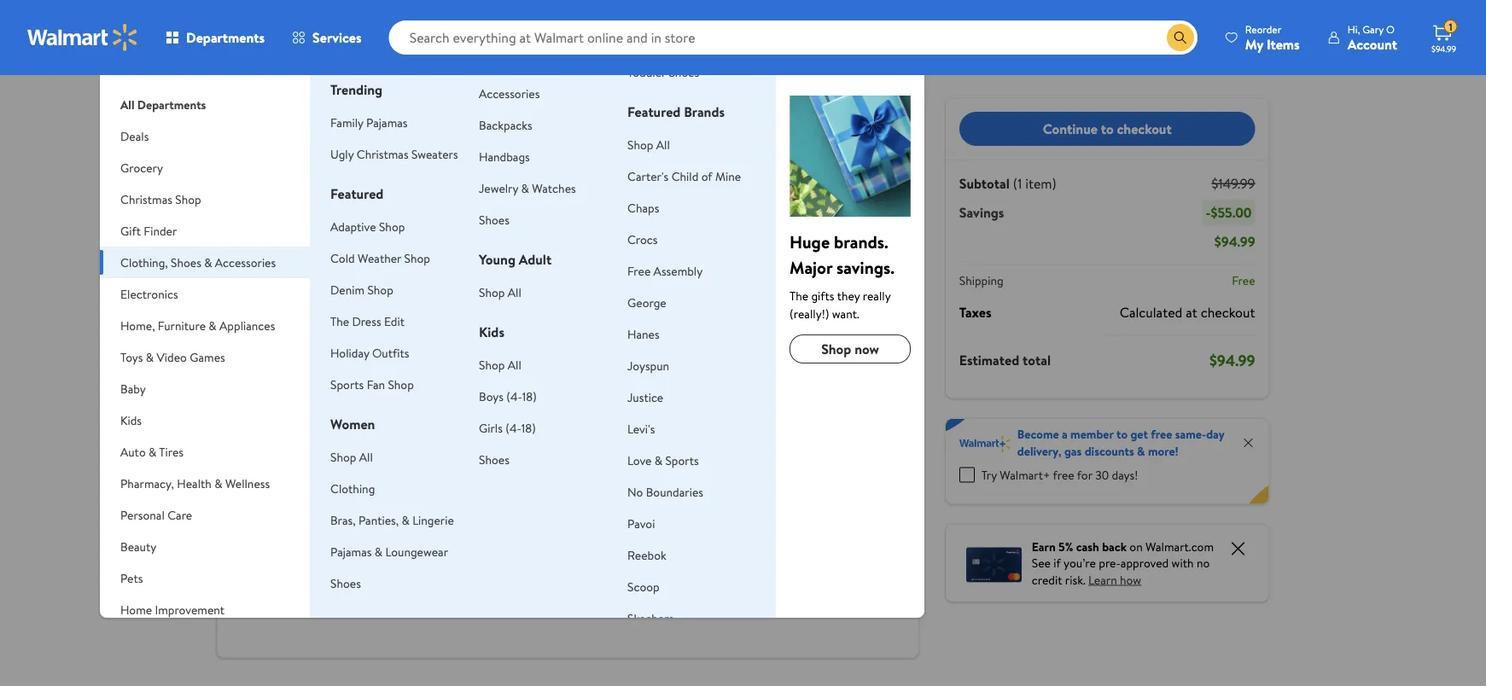 Task type: locate. For each thing, give the bounding box(es) containing it.
0 horizontal spatial seller
[[409, 289, 433, 303]]

banner
[[946, 419, 1269, 504]]

accessories up backpacks link
[[479, 85, 540, 102]]

2 maker, from the top
[[644, 583, 684, 601]]

pharmacy, health & wellness
[[120, 475, 270, 492]]

0 horizontal spatial add
[[349, 31, 370, 47]]

with down wellness
[[248, 504, 273, 522]]

home, furniture & appliances button
[[100, 310, 310, 341]]

1 vertical spatial checkout
[[1201, 303, 1255, 321]]

checkout inside button
[[1117, 119, 1172, 138]]

shop all link up the carter's
[[627, 136, 670, 153]]

1 vertical spatial christmas
[[120, 191, 172, 207]]

plan
[[410, 94, 432, 111], [410, 122, 431, 138]]

0 vertical spatial 18)
[[522, 388, 537, 405]]

lingerie
[[412, 512, 454, 528]]

shop all for featured brands
[[627, 136, 670, 153]]

to left get
[[1116, 426, 1128, 443]]

want.
[[832, 305, 859, 322]]

0 horizontal spatial at
[[497, 72, 506, 87]]

see if you're pre-approved with no credit risk.
[[1032, 555, 1210, 588]]

0 vertical spatial a
[[508, 72, 513, 87]]

shop down young
[[479, 284, 505, 300]]

day down loungewear
[[397, 600, 413, 614]]

2 horizontal spatial with
[[1172, 555, 1194, 571]]

best seller up the "edit"
[[387, 289, 433, 303]]

0 vertical spatial add
[[349, 31, 370, 47]]

2- inside now $99.00 group
[[251, 600, 261, 614]]

0 horizontal spatial 3+
[[383, 600, 395, 614]]

seller down adult
[[541, 289, 565, 303]]

- inside now $86.88 $99.00 apple airtag - 4 pack
[[854, 485, 859, 504]]

2 vertical spatial $94.99
[[1209, 350, 1255, 371]]

0 vertical spatial to
[[1101, 119, 1114, 138]]

gift inside dropdown button
[[120, 222, 141, 239]]

cappuccino
[[644, 564, 714, 583]]

0 horizontal spatial gift
[[120, 222, 141, 239]]

backpacks link
[[479, 117, 532, 133]]

2 apple from the left
[[776, 485, 810, 504]]

shoes down gift finder dropdown button
[[171, 254, 201, 271]]

apple inside now $99.00 $129.00 apple airpods with charging case (2nd generation)
[[248, 485, 282, 504]]

0 horizontal spatial christmas
[[120, 191, 172, 207]]

day down pickup
[[794, 581, 809, 595]]

best inside now $86.88 group
[[783, 289, 803, 303]]

option
[[395, 72, 424, 87]]

2 horizontal spatial 3+
[[779, 581, 791, 595]]

2 year from the top
[[385, 122, 407, 138]]

0 vertical spatial at
[[497, 72, 506, 87]]

1 vertical spatial 2-
[[251, 600, 261, 614]]

shipping inside now $99.00 group
[[278, 600, 315, 614]]

day left close walmart plus section image on the right bottom of page
[[1206, 426, 1224, 443]]

sports up keurig
[[665, 452, 699, 469]]

0 horizontal spatial featured
[[330, 184, 384, 203]]

charging
[[277, 504, 330, 522]]

with for see
[[1172, 555, 1194, 571]]

1 vertical spatial featured
[[330, 184, 384, 203]]

day down generation)
[[261, 600, 276, 614]]

0 horizontal spatial with
[[248, 504, 273, 522]]

year up ugly christmas sweaters link
[[385, 122, 407, 138]]

ugly
[[330, 146, 354, 162]]

add walmart protection plan by allstate
[[349, 31, 558, 47]]

plan
[[478, 31, 500, 47]]

1 horizontal spatial 1
[[1449, 19, 1452, 34]]

really
[[863, 287, 891, 304]]

close walmart plus section image
[[1242, 436, 1255, 449]]

3+ day shipping down pickup
[[779, 581, 848, 595]]

1 vertical spatial accessories
[[215, 254, 276, 271]]

chaps link
[[627, 199, 659, 216]]

shop right fan at the left of page
[[388, 376, 414, 393]]

dismiss capital one banner image
[[1228, 538, 1248, 559]]

the up (really!) at the right top
[[790, 287, 808, 304]]

be
[[444, 72, 455, 87]]

1 horizontal spatial add
[[542, 396, 563, 413]]

accessories down gift finder dropdown button
[[215, 254, 276, 271]]

christmas shop button
[[100, 184, 310, 215]]

departments up deals dropdown button
[[137, 96, 206, 113]]

checkout right calculated
[[1201, 303, 1255, 321]]

pharmacy,
[[120, 475, 174, 492]]

all up clothing
[[359, 449, 373, 465]]

shop all up the carter's
[[627, 136, 670, 153]]

all down young adult
[[508, 284, 521, 300]]

try walmart+ free for 30 days!
[[981, 467, 1138, 483]]

capital one credit card image
[[966, 544, 1022, 582]]

& inside become a member to get free same-day delivery, gas discounts & more!
[[1137, 443, 1145, 459]]

accessories inside dropdown button
[[215, 254, 276, 271]]

0 horizontal spatial checkout
[[1117, 119, 1172, 138]]

0 horizontal spatial apple
[[248, 485, 282, 504]]

my
[[1245, 35, 1263, 53]]

1 vertical spatial 18)
[[521, 420, 536, 436]]

0 horizontal spatial 2-
[[251, 600, 261, 614]]

2 plan from the top
[[410, 122, 431, 138]]

deals
[[120, 128, 149, 144]]

2-Year plan - $8.00 checkbox
[[350, 122, 365, 138]]

1 horizontal spatial best seller
[[519, 289, 565, 303]]

$99.00 inside now $99.00 $129.00 apple airpods with charging case (2nd generation)
[[282, 444, 327, 466]]

christmas down family pajamas link
[[357, 146, 409, 162]]

apple left the 'airtag'
[[776, 485, 810, 504]]

reorder my items
[[1245, 22, 1300, 53]]

walmart image
[[27, 24, 138, 51]]

0 horizontal spatial accessories
[[215, 254, 276, 271]]

with inside see if you're pre-approved with no credit risk.
[[1172, 555, 1194, 571]]

1 vertical spatial the
[[330, 313, 349, 329]]

2 horizontal spatial best seller
[[783, 289, 829, 303]]

add right boys (4-18)
[[542, 396, 563, 413]]

boys (4-18) link
[[479, 388, 537, 405]]

0 vertical spatial plan
[[410, 94, 432, 111]]

(4- for boys
[[506, 388, 522, 405]]

0 vertical spatial checkout
[[1117, 119, 1172, 138]]

1 horizontal spatial now
[[776, 444, 807, 466]]

free inside become a member to get free same-day delivery, gas discounts & more!
[[1151, 426, 1172, 443]]

best up (really!) at the right top
[[783, 289, 803, 303]]

shoes right toddler
[[669, 64, 699, 80]]

18) down add to cart image
[[521, 420, 536, 436]]

item)
[[1025, 174, 1057, 193]]

free right get
[[1151, 426, 1172, 443]]

1 best seller from the left
[[387, 289, 433, 303]]

1 apple from the left
[[248, 485, 282, 504]]

1 vertical spatial year
[[385, 122, 407, 138]]

3 best from the left
[[783, 289, 803, 303]]

shop down 'grocery' dropdown button
[[175, 191, 201, 207]]

2 now from the left
[[776, 444, 807, 466]]

3+ inside onn. reusable 35mm camera with flash group
[[383, 600, 395, 614]]

2 seller from the left
[[541, 289, 565, 303]]

$14.00 group
[[512, 279, 613, 609]]

1
[[1449, 19, 1452, 34], [844, 170, 849, 186]]

now for now $86.88
[[776, 444, 807, 466]]

jewelry & watches
[[479, 180, 576, 196]]

best seller
[[387, 289, 433, 303], [519, 289, 565, 303], [783, 289, 829, 303]]

1 horizontal spatial to
[[1116, 426, 1128, 443]]

(4- for girls
[[506, 420, 521, 436]]

3+ day shipping down loungewear
[[383, 600, 452, 614]]

with
[[248, 504, 273, 522], [380, 522, 405, 541], [1172, 555, 1194, 571]]

boys
[[479, 388, 504, 405]]

shop up the carter's
[[627, 136, 653, 153]]

0 vertical spatial pajamas
[[366, 114, 408, 131]]

pharmacy, health & wellness button
[[100, 468, 310, 499]]

0 vertical spatial year
[[385, 94, 407, 111]]

30
[[1095, 467, 1109, 483]]

1 vertical spatial plan
[[410, 122, 431, 138]]

best seller up (really!) at the right top
[[783, 289, 829, 303]]

best up the "edit"
[[387, 289, 407, 303]]

gift for gift finder
[[120, 222, 141, 239]]

1 seller from the left
[[409, 289, 433, 303]]

apple inside now $86.88 $99.00 apple airtag - 4 pack
[[776, 485, 810, 504]]

k- right the 'serve'
[[720, 489, 733, 507]]

justice
[[627, 389, 663, 405]]

christmas inside 'dropdown button'
[[120, 191, 172, 207]]

add up view
[[349, 31, 370, 47]]

year down one
[[385, 94, 407, 111]]

levi's link
[[627, 420, 655, 437]]

pajamas down "bras,"
[[330, 543, 372, 560]]

2 horizontal spatial for
[[1077, 467, 1092, 483]]

seller inside now $86.88 group
[[805, 289, 829, 303]]

shipping inside $187.00 group
[[679, 561, 716, 575]]

the left dress
[[330, 313, 349, 329]]

by
[[503, 31, 515, 47]]

holiday outfits
[[330, 344, 409, 361]]

best for apple airtag - 4 pack
[[783, 289, 803, 303]]

taxes
[[959, 303, 991, 321]]

sports
[[330, 376, 364, 393], [665, 452, 699, 469]]

$99.00 up pack
[[776, 466, 811, 482]]

apple for $99.00
[[248, 485, 282, 504]]

0 horizontal spatial free
[[1053, 467, 1074, 483]]

departments inside popup button
[[186, 28, 265, 47]]

3+ day shipping inside $187.00 group
[[647, 561, 716, 575]]

free for free
[[1232, 272, 1255, 289]]

best seller inside onn. reusable 35mm camera with flash group
[[387, 289, 433, 303]]

best seller down adult
[[519, 289, 565, 303]]

0 horizontal spatial a
[[508, 72, 513, 87]]

sports left fan at the left of page
[[330, 376, 364, 393]]

shop all up boys (4-18)
[[479, 356, 521, 373]]

0 vertical spatial shoes link
[[479, 211, 509, 228]]

2 horizontal spatial 3+ day shipping
[[779, 581, 848, 595]]

shop all up clothing link
[[330, 449, 373, 465]]

1 horizontal spatial $99.00
[[776, 466, 811, 482]]

1 vertical spatial gift
[[238, 247, 265, 268]]

no
[[627, 484, 643, 500]]

0 vertical spatial for
[[726, 169, 741, 186]]

with up pajamas & loungewear
[[380, 522, 405, 541]]

3+ inside now $86.88 group
[[779, 581, 791, 595]]

1 vertical spatial for
[[306, 247, 326, 268]]

free down gas
[[1053, 467, 1074, 483]]

with left no
[[1172, 555, 1194, 571]]

0 horizontal spatial sports
[[330, 376, 364, 393]]

1 year from the top
[[385, 94, 407, 111]]

featured for featured brands
[[627, 102, 681, 121]]

$94.99 right 'account'
[[1431, 43, 1456, 54]]

day left and
[[662, 561, 677, 575]]

calculated
[[1120, 303, 1183, 321]]

girls (4-18) link
[[479, 420, 536, 436]]

free down crocs on the top left of the page
[[627, 262, 651, 279]]

to right continue
[[1101, 119, 1114, 138]]

fan
[[367, 376, 385, 393]]

add for add
[[542, 396, 563, 413]]

time.)
[[516, 72, 541, 87]]

add to cart image
[[654, 395, 674, 415]]

risk.
[[1065, 571, 1086, 588]]

2 vertical spatial 3+
[[383, 600, 395, 614]]

home
[[120, 601, 152, 618]]

2 horizontal spatial best
[[783, 289, 803, 303]]

featured down toddler
[[627, 102, 681, 121]]

1 left increase quantity sony wh-ch720n-noise canceling wireless bluetooth headphones- black, current quantity 1 icon
[[844, 170, 849, 186]]

earn
[[1032, 538, 1056, 555]]

now left the $86.88
[[776, 444, 807, 466]]

1 now from the left
[[248, 444, 279, 466]]

personal care
[[120, 507, 192, 523]]

1 vertical spatial sports
[[665, 452, 699, 469]]

shoes link down girls
[[479, 451, 509, 468]]

now
[[248, 444, 279, 466], [776, 444, 807, 466]]

year
[[385, 94, 407, 111], [385, 122, 407, 138]]

0 horizontal spatial for
[[306, 247, 326, 268]]

all up the carter's
[[656, 136, 670, 153]]

shoes link down 'jewelry'
[[479, 211, 509, 228]]

shoes link for bras, panties, & lingerie
[[330, 575, 361, 592]]

now inside now $99.00 $129.00 apple airpods with charging case (2nd generation)
[[248, 444, 279, 466]]

christmas
[[357, 146, 409, 162], [120, 191, 172, 207]]

0 vertical spatial departments
[[186, 28, 265, 47]]

0 horizontal spatial kids
[[120, 412, 142, 428]]

1 horizontal spatial 3+ day shipping
[[647, 561, 716, 575]]

all up boys (4-18)
[[508, 356, 521, 373]]

auto
[[120, 443, 146, 460]]

1 horizontal spatial checkout
[[1201, 303, 1255, 321]]

seller
[[409, 289, 433, 303], [541, 289, 565, 303], [805, 289, 829, 303]]

1 horizontal spatial 2-
[[375, 122, 385, 138]]

0 vertical spatial 2-
[[375, 122, 385, 138]]

0 horizontal spatial 3+ day shipping
[[383, 600, 452, 614]]

carter's
[[627, 168, 669, 184]]

next slide for horizontalscrollerrecommendations list image
[[843, 344, 884, 385]]

2 vertical spatial for
[[1077, 467, 1092, 483]]

departments
[[186, 28, 265, 47], [137, 96, 206, 113]]

gift left the ideas
[[238, 247, 265, 268]]

kids up boys on the bottom left
[[479, 323, 504, 341]]

1 horizontal spatial apple
[[776, 485, 810, 504]]

$99.00 up airpods
[[282, 444, 327, 466]]

pajamas down 3-
[[366, 114, 408, 131]]

best inside $14.00 group
[[519, 289, 539, 303]]

2- right 2-year plan - $8.00 option
[[375, 122, 385, 138]]

$99.00
[[282, 444, 327, 466], [776, 466, 811, 482]]

love
[[627, 452, 652, 469]]

now
[[855, 340, 879, 358]]

3+ down pickup
[[779, 581, 791, 595]]

apple down $129.00
[[248, 485, 282, 504]]

0 vertical spatial free
[[1151, 426, 1172, 443]]

1 horizontal spatial free
[[1232, 272, 1255, 289]]

levi's
[[627, 420, 655, 437]]

with inside now $99.00 $129.00 apple airpods with charging case (2nd generation)
[[248, 504, 273, 522]]

jewelry
[[479, 180, 518, 196]]

shop all link for kids
[[479, 356, 521, 373]]

seller inside onn. reusable 35mm camera with flash group
[[409, 289, 433, 303]]

now inside now $86.88 $99.00 apple airtag - 4 pack
[[776, 444, 807, 466]]

3+ day shipping inside onn. reusable 35mm camera with flash group
[[383, 600, 452, 614]]

best down adult
[[519, 289, 539, 303]]

day inside now $86.88 group
[[794, 581, 809, 595]]

plan down option
[[410, 94, 432, 111]]

finder
[[144, 222, 177, 239]]

best inside onn. reusable 35mm camera with flash group
[[387, 289, 407, 303]]

seller up (really!) at the right top
[[805, 289, 829, 303]]

2- for year
[[375, 122, 385, 138]]

best seller inside now $86.88 group
[[783, 289, 829, 303]]

with inside onn. reusable 35mm camera with flash
[[380, 522, 405, 541]]

best for onn. reusable 35mm camera with flash
[[387, 289, 407, 303]]

toys & video games
[[120, 349, 225, 365]]

keurig
[[644, 470, 682, 489]]

0 vertical spatial $94.99
[[1431, 43, 1456, 54]]

0 vertical spatial 3+
[[647, 561, 659, 575]]

1 vertical spatial kids
[[120, 412, 142, 428]]

-
[[434, 94, 439, 111], [434, 122, 439, 138], [1206, 203, 1211, 222], [854, 485, 859, 504]]

decrease quantity sony wh-ch720n-noise canceling wireless bluetooth headphones- black, current quantity 1 image
[[803, 171, 817, 185]]

1 horizontal spatial 3+
[[647, 561, 659, 575]]

1 vertical spatial $94.99
[[1215, 232, 1255, 251]]

18) for girls (4-18)
[[521, 420, 536, 436]]

now $99.00 group
[[248, 279, 349, 624]]

seller for apple airtag - 4 pack
[[805, 289, 829, 303]]

1 horizontal spatial free
[[1151, 426, 1172, 443]]

a inside become a member to get free same-day delivery, gas discounts & more!
[[1062, 426, 1068, 443]]

k- right keurig
[[685, 470, 698, 489]]

with for now
[[248, 504, 273, 522]]

add inside button
[[542, 396, 563, 413]]

featured for featured
[[330, 184, 384, 203]]

apple for $86.88
[[776, 485, 810, 504]]

2 vertical spatial 3+ day shipping
[[383, 600, 452, 614]]

at right calculated
[[1186, 303, 1197, 321]]

3+ up scoop link
[[647, 561, 659, 575]]

1 vertical spatial a
[[1062, 426, 1068, 443]]

plan down 3-year plan - $11.00
[[410, 122, 431, 138]]

checkout for calculated at checkout
[[1201, 303, 1255, 321]]

gift finder
[[120, 222, 177, 239]]

(4- right girls
[[506, 420, 521, 436]]

at right selected
[[497, 72, 506, 87]]

$94.99 down calculated at checkout on the top right of the page
[[1209, 350, 1255, 371]]

1 vertical spatial 3+ day shipping
[[779, 581, 848, 595]]

2 best seller from the left
[[519, 289, 565, 303]]

pets button
[[100, 563, 310, 594]]

banner containing become a member to get free same-day delivery, gas discounts & more!
[[946, 419, 1269, 504]]

seller down cold weather shop
[[409, 289, 433, 303]]

2 best from the left
[[519, 289, 539, 303]]

ideas
[[268, 247, 302, 268]]

how
[[1120, 571, 1141, 588]]

george link
[[627, 294, 666, 311]]

0 horizontal spatial free
[[627, 262, 651, 279]]

toys & video games button
[[100, 341, 310, 373]]

1 vertical spatial pajamas
[[330, 543, 372, 560]]

3 seller from the left
[[805, 289, 829, 303]]

3 best seller from the left
[[783, 289, 829, 303]]

pajamas & loungewear
[[330, 543, 448, 560]]

checkout right continue
[[1117, 119, 1172, 138]]

Search search field
[[389, 20, 1197, 55]]

3+ inside $187.00 group
[[647, 561, 659, 575]]

a left "time.)"
[[508, 72, 513, 87]]

shoes link for handbags
[[479, 211, 509, 228]]

3+
[[647, 561, 659, 575], [779, 581, 791, 595], [383, 600, 395, 614]]

health
[[177, 475, 212, 492]]

coffee
[[671, 507, 713, 526]]

1 horizontal spatial seller
[[541, 289, 565, 303]]

gift left the finder
[[120, 222, 141, 239]]

3+ day shipping inside now $86.88 group
[[779, 581, 848, 595]]

2-year plan - $8.00
[[375, 122, 471, 138]]

save for later button
[[696, 164, 771, 192]]

shoes down 'jewelry'
[[479, 211, 509, 228]]

0 vertical spatial kids
[[479, 323, 504, 341]]

1 vertical spatial (4-
[[506, 420, 521, 436]]

checkout for continue to checkout
[[1117, 119, 1172, 138]]

0 horizontal spatial to
[[1101, 119, 1114, 138]]

0 vertical spatial featured
[[627, 102, 681, 121]]

now up wellness
[[248, 444, 279, 466]]

1 best from the left
[[387, 289, 407, 303]]

all for kids
[[508, 356, 521, 373]]

for left less at the left of page
[[306, 247, 326, 268]]

3+ day shipping for keurig k-cafe single serve k- cup coffee maker, latte maker and cappuccino maker, dark charcoal
[[647, 561, 716, 575]]

reebok
[[627, 547, 666, 563]]

1 right the o
[[1449, 19, 1452, 34]]

pets
[[120, 570, 143, 586]]

weather
[[358, 250, 401, 266]]

shop all link down young
[[479, 284, 521, 300]]

0 vertical spatial the
[[790, 287, 808, 304]]

1 horizontal spatial at
[[1186, 303, 1197, 321]]

day inside onn. reusable 35mm camera with flash group
[[397, 600, 413, 614]]

1 horizontal spatial gift
[[238, 247, 265, 268]]

1 vertical spatial add
[[542, 396, 563, 413]]

for left 30
[[1077, 467, 1092, 483]]

$94.99
[[1431, 43, 1456, 54], [1215, 232, 1255, 251], [1209, 350, 1255, 371]]

1 horizontal spatial kids
[[479, 323, 504, 341]]

kids up auto
[[120, 412, 142, 428]]

day inside $187.00 group
[[662, 561, 677, 575]]

0 horizontal spatial now
[[248, 444, 279, 466]]

savings.
[[837, 255, 895, 279]]

shop all link up boys (4-18)
[[479, 356, 521, 373]]

1 plan from the top
[[410, 94, 432, 111]]

hi, gary o account
[[1348, 22, 1397, 53]]

subtotal
[[959, 174, 1010, 193]]

1 horizontal spatial best
[[519, 289, 539, 303]]

christmas up gift finder
[[120, 191, 172, 207]]

family
[[330, 114, 363, 131]]

0 horizontal spatial best
[[387, 289, 407, 303]]

shop all link up clothing link
[[330, 449, 373, 465]]

shoes link right delivery
[[330, 575, 361, 592]]

0 horizontal spatial $99.00
[[282, 444, 327, 466]]

can
[[426, 72, 442, 87]]

all
[[120, 96, 134, 113], [656, 136, 670, 153], [508, 284, 521, 300], [508, 356, 521, 373], [359, 449, 373, 465]]

beauty button
[[100, 531, 310, 563]]

0 vertical spatial (4-
[[506, 388, 522, 405]]



Task type: describe. For each thing, give the bounding box(es) containing it.
0 horizontal spatial k-
[[685, 470, 698, 489]]

huge
[[790, 230, 830, 254]]

they
[[837, 287, 860, 304]]

delivery,
[[1017, 443, 1061, 459]]

become a member to get free same-day delivery, gas discounts & more!
[[1017, 426, 1224, 459]]

Try Walmart+ free for 30 days! checkbox
[[959, 467, 975, 483]]

shop down cold weather shop link
[[367, 281, 393, 298]]

add to cart image
[[522, 395, 542, 415]]

cafe
[[698, 470, 726, 489]]

all for women
[[359, 449, 373, 465]]

discounts
[[1085, 443, 1134, 459]]

child
[[671, 168, 698, 184]]

$99.00 inside now $86.88 $99.00 apple airtag - 4 pack
[[776, 466, 811, 482]]

baby button
[[100, 373, 310, 405]]

clothing, shoes & accessories button
[[100, 247, 310, 278]]

(1
[[1013, 174, 1022, 193]]

1 vertical spatial departments
[[137, 96, 206, 113]]

0 vertical spatial christmas
[[357, 146, 409, 162]]

$149.99
[[1212, 174, 1255, 193]]

see
[[1032, 555, 1051, 571]]

gift finder button
[[100, 215, 310, 247]]

to inside become a member to get free same-day delivery, gas discounts & more!
[[1116, 426, 1128, 443]]

search icon image
[[1174, 31, 1187, 44]]

a inside view details (only one option can be selected at a time.)
[[508, 72, 513, 87]]

brands
[[684, 102, 725, 121]]

skechers link
[[627, 610, 674, 627]]

best seller inside $14.00 group
[[519, 289, 565, 303]]

gary
[[1362, 22, 1384, 36]]

same-
[[1175, 426, 1206, 443]]

auto & tires
[[120, 443, 184, 460]]

scoop
[[627, 578, 660, 595]]

2- for day
[[251, 600, 261, 614]]

walmart+
[[1000, 467, 1050, 483]]

shop all for women
[[330, 449, 373, 465]]

shop inside 'dropdown button'
[[175, 191, 201, 207]]

camera
[[421, 504, 467, 522]]

shop right weather
[[404, 250, 430, 266]]

1 vertical spatial free
[[1053, 467, 1074, 483]]

less
[[330, 247, 354, 268]]

pajamas & loungewear link
[[330, 543, 448, 560]]

care
[[167, 507, 192, 523]]

of
[[701, 168, 712, 184]]

joyspun
[[627, 357, 669, 374]]

day inside now $99.00 group
[[261, 600, 276, 614]]

family pajamas link
[[330, 114, 408, 131]]

boys (4-18)
[[479, 388, 537, 405]]

3+ for keurig k-cafe single serve k- cup coffee maker, latte maker and cappuccino maker, dark charcoal
[[647, 561, 659, 575]]

best seller for apple airtag - 4 pack
[[783, 289, 829, 303]]

and
[[684, 545, 705, 564]]

0 vertical spatial sports
[[330, 376, 364, 393]]

onn.
[[380, 485, 405, 504]]

shoes down girls
[[479, 451, 509, 468]]

shop all for kids
[[479, 356, 521, 373]]

save
[[699, 169, 723, 186]]

$86.88
[[810, 444, 856, 466]]

one
[[376, 72, 392, 87]]

cup
[[644, 507, 668, 526]]

continue to checkout button
[[959, 112, 1255, 146]]

shop up boys on the bottom left
[[479, 356, 505, 373]]

3-year plan - $11.00
[[375, 94, 472, 111]]

now for now $99.00
[[248, 444, 279, 466]]

on
[[1130, 538, 1143, 555]]

1 vertical spatial shoes link
[[479, 451, 509, 468]]

no boundaries link
[[627, 484, 703, 500]]

services
[[312, 28, 362, 47]]

add for add walmart protection plan by allstate
[[349, 31, 370, 47]]

shipping inside onn. reusable 35mm camera with flash group
[[415, 600, 452, 614]]

pavoi
[[627, 515, 655, 532]]

o
[[1386, 22, 1395, 36]]

1 horizontal spatial k-
[[720, 489, 733, 507]]

calculated at checkout
[[1120, 303, 1255, 321]]

later
[[744, 169, 768, 186]]

savings
[[959, 203, 1004, 222]]

year for 3-
[[385, 94, 407, 111]]

walmart plus image
[[959, 436, 1010, 453]]

3+ for onn. reusable 35mm camera with flash
[[383, 600, 395, 614]]

3+ day shipping for onn. reusable 35mm camera with flash
[[383, 600, 452, 614]]

adaptive
[[330, 218, 376, 235]]

best seller for onn. reusable 35mm camera with flash
[[387, 289, 433, 303]]

wellness
[[225, 475, 270, 492]]

home improvement button
[[100, 594, 310, 626]]

shop all down young
[[479, 284, 521, 300]]

shop up clothing link
[[330, 449, 356, 465]]

learn
[[1088, 571, 1117, 588]]

view
[[349, 51, 374, 67]]

seller inside $14.00 group
[[541, 289, 565, 303]]

all for featured brands
[[656, 136, 670, 153]]

free for free assembly
[[627, 262, 651, 279]]

loungewear
[[385, 543, 448, 560]]

increase quantity sony wh-ch720n-noise canceling wireless bluetooth headphones- black, current quantity 1 image
[[876, 171, 890, 185]]

pre-
[[1099, 555, 1121, 571]]

$14.00
[[512, 444, 556, 466]]

shoes inside dropdown button
[[171, 254, 201, 271]]

3-Year plan - $11.00 checkbox
[[350, 95, 365, 111]]

home,
[[120, 317, 155, 334]]

major
[[790, 255, 832, 279]]

toddler
[[627, 64, 666, 80]]

items
[[1267, 35, 1300, 53]]

shoes right delivery
[[330, 575, 361, 592]]

shop all link for featured brands
[[627, 136, 670, 153]]

the inside "huge brands. major savings. the gifts they really (really!) want."
[[790, 287, 808, 304]]

year for 2-
[[385, 122, 407, 138]]

gift for gift ideas for less
[[238, 247, 265, 268]]

hanes
[[627, 326, 659, 342]]

52
[[435, 548, 446, 563]]

at inside view details (only one option can be selected at a time.)
[[497, 72, 506, 87]]

love & sports
[[627, 452, 699, 469]]

plan for $8.00
[[410, 122, 431, 138]]

crocs
[[627, 231, 658, 248]]

$187.00 group
[[644, 279, 745, 620]]

shipping inside now $86.88 group
[[811, 581, 848, 595]]

35mm
[[380, 504, 417, 522]]

plan for $11.00
[[410, 94, 432, 111]]

onn. reusable 35mm camera with flash group
[[380, 279, 481, 624]]

18) for boys (4-18)
[[522, 388, 537, 405]]

clothing,
[[120, 254, 168, 271]]

day inside become a member to get free same-day delivery, gas discounts & more!
[[1206, 426, 1224, 443]]

sweaters
[[411, 146, 458, 162]]

1 horizontal spatial accessories
[[479, 85, 540, 102]]

shop all link for women
[[330, 449, 373, 465]]

get
[[1130, 426, 1148, 443]]

shop left now
[[821, 340, 851, 358]]

(2nd
[[280, 522, 307, 541]]

bras, panties, & lingerie
[[330, 512, 454, 528]]

electronics button
[[100, 278, 310, 310]]

clothing, shoes & accessories image
[[790, 96, 911, 217]]

now $99.00 $129.00 apple airpods with charging case (2nd generation)
[[248, 444, 332, 560]]

young
[[479, 250, 515, 269]]

all up deals
[[120, 96, 134, 113]]

shop up cold weather shop
[[379, 218, 405, 235]]

boundaries
[[646, 484, 703, 500]]

kids inside the kids dropdown button
[[120, 412, 142, 428]]

now $86.88 $99.00 apple airtag - 4 pack
[[776, 444, 870, 522]]

remove
[[624, 169, 666, 186]]

free assembly link
[[627, 262, 703, 279]]

now $86.88 group
[[776, 279, 877, 605]]

seller for onn. reusable 35mm camera with flash
[[409, 289, 433, 303]]

holiday outfits link
[[330, 344, 409, 361]]

Walmart Site-Wide search field
[[389, 20, 1197, 55]]

electronics
[[120, 286, 178, 302]]

approved
[[1121, 555, 1169, 571]]

grocery button
[[100, 152, 310, 184]]

joyspun link
[[627, 357, 669, 374]]

sports fan shop link
[[330, 376, 414, 393]]

0 vertical spatial 1
[[1449, 19, 1452, 34]]

you're
[[1064, 555, 1096, 571]]

to inside button
[[1101, 119, 1114, 138]]

for inside button
[[726, 169, 741, 186]]

featured brands
[[627, 102, 725, 121]]

airtag
[[814, 485, 850, 504]]

1 vertical spatial 1
[[844, 170, 849, 186]]

beauty
[[120, 538, 156, 555]]

1 horizontal spatial sports
[[665, 452, 699, 469]]

1 vertical spatial at
[[1186, 303, 1197, 321]]

all departments
[[120, 96, 206, 113]]

1 maker, from the top
[[644, 526, 684, 545]]

free assembly
[[627, 262, 703, 279]]

dark
[[687, 583, 715, 601]]



Task type: vqa. For each thing, say whether or not it's contained in the screenshot.
Improvement
yes



